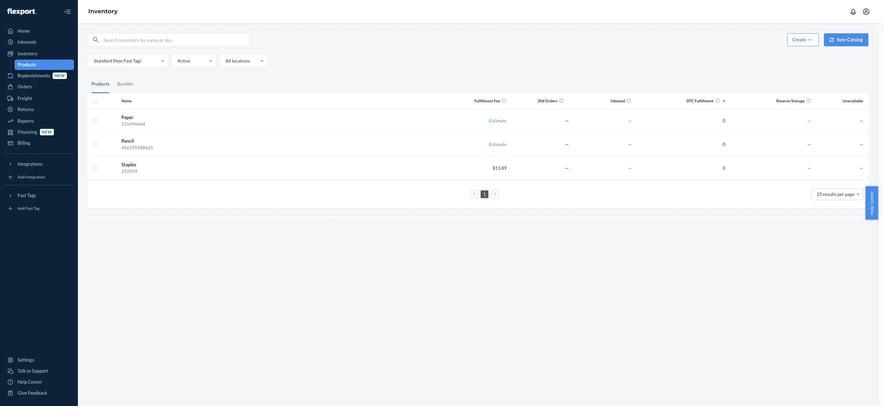 Task type: vqa. For each thing, say whether or not it's contained in the screenshot.
a
no



Task type: describe. For each thing, give the bounding box(es) containing it.
help center inside button
[[869, 192, 875, 215]]

feedback
[[28, 391, 47, 397]]

dtc fulfillment
[[686, 99, 714, 104]]

unavailable
[[843, 99, 863, 104]]

returns
[[18, 107, 34, 112]]

give feedback button
[[4, 389, 74, 399]]

standard (non fast tag)
[[94, 58, 141, 64]]

25
[[817, 192, 822, 197]]

center inside help center button
[[869, 192, 875, 205]]

active
[[178, 58, 190, 64]]

storage
[[791, 99, 805, 104]]

home link
[[4, 26, 74, 36]]

financing
[[18, 129, 37, 135]]

― for 155496664
[[565, 118, 569, 123]]

catalog
[[847, 37, 863, 43]]

192939
[[121, 169, 137, 174]]

talk to support button
[[4, 367, 74, 377]]

per
[[837, 192, 844, 197]]

integrations
[[18, 162, 42, 167]]

fast tags button
[[4, 191, 74, 201]]

2 fulfillment from the left
[[695, 99, 714, 104]]

25 results per page
[[817, 192, 854, 197]]

chevron right image
[[493, 192, 496, 197]]

sync alt image
[[830, 38, 834, 42]]

fulfillment fee
[[474, 99, 500, 104]]

1 vertical spatial help
[[18, 380, 27, 386]]

1 horizontal spatial orders
[[545, 99, 557, 104]]

square image for paper
[[93, 119, 98, 124]]

billing link
[[4, 138, 74, 149]]

support
[[32, 369, 48, 374]]

inbounds
[[18, 39, 36, 45]]

help inside button
[[869, 206, 875, 215]]

30d orders
[[538, 99, 557, 104]]

fee
[[494, 99, 500, 104]]

fast inside the add fast tag link
[[25, 207, 33, 211]]

― for 456195588625
[[565, 142, 569, 147]]

estimate link for 155496664
[[489, 118, 507, 123]]

add for add integration
[[18, 175, 25, 180]]

add integration
[[18, 175, 45, 180]]

0 horizontal spatial inventory
[[18, 51, 37, 56]]

bundles
[[117, 81, 133, 86]]

0 horizontal spatial inventory link
[[4, 49, 74, 59]]

0 for 456195588625
[[723, 142, 725, 147]]

tag)
[[133, 58, 141, 64]]

paper 155496664
[[121, 115, 145, 127]]

staples 192939
[[121, 162, 137, 174]]

returns link
[[4, 104, 74, 115]]

1 horizontal spatial products
[[92, 81, 110, 86]]

reserve
[[776, 99, 790, 104]]

orders inside orders link
[[18, 84, 32, 90]]

new for financing
[[42, 130, 52, 135]]

sync catalog
[[837, 37, 863, 43]]

1 link
[[482, 192, 487, 197]]

chevron left image
[[473, 192, 476, 197]]

reserve storage
[[776, 99, 805, 104]]

all locations
[[226, 58, 250, 64]]

freight
[[18, 96, 32, 101]]

pencil
[[121, 138, 134, 144]]

1 fulfillment from the left
[[474, 99, 493, 104]]

― for 192939
[[565, 165, 569, 171]]

replenishments
[[18, 73, 50, 79]]

Search inventory by name or sku text field
[[104, 33, 250, 46]]

talk to support
[[18, 369, 48, 374]]

products link
[[14, 60, 74, 70]]

all
[[226, 58, 231, 64]]

flexport logo image
[[7, 8, 36, 15]]

sync catalog button
[[824, 33, 868, 46]]

open notifications image
[[849, 8, 857, 16]]

close navigation image
[[64, 8, 71, 16]]



Task type: locate. For each thing, give the bounding box(es) containing it.
fast left 'tag'
[[25, 207, 33, 211]]

dtc
[[686, 99, 694, 104]]

1 vertical spatial inventory link
[[4, 49, 74, 59]]

freight link
[[4, 93, 74, 104]]

square image up square icon
[[93, 119, 98, 124]]

staples
[[121, 162, 136, 168]]

1 ― from the top
[[565, 118, 569, 123]]

orders
[[18, 84, 32, 90], [545, 99, 557, 104]]

0 horizontal spatial new
[[42, 130, 52, 135]]

help center
[[869, 192, 875, 215], [18, 380, 42, 386]]

tag
[[34, 207, 40, 211]]

add down fast tags
[[18, 207, 25, 211]]

25 results per page option
[[817, 192, 854, 197]]

products
[[18, 62, 36, 67], [92, 81, 110, 86]]

2 square image from the top
[[93, 119, 98, 124]]

2 0 from the top
[[723, 142, 725, 147]]

name
[[121, 99, 132, 104]]

0 vertical spatial center
[[869, 192, 875, 205]]

open account menu image
[[862, 8, 870, 16]]

help center link
[[4, 378, 74, 388]]

1 vertical spatial inventory
[[18, 51, 37, 56]]

estimate up $13.89
[[489, 142, 507, 147]]

settings
[[18, 358, 34, 363]]

estimate
[[489, 118, 507, 123], [489, 142, 507, 147]]

add for add fast tag
[[18, 207, 25, 211]]

0 horizontal spatial help center
[[18, 380, 42, 386]]

1 vertical spatial add
[[18, 207, 25, 211]]

1 vertical spatial ―
[[565, 142, 569, 147]]

2 vertical spatial square image
[[93, 166, 98, 171]]

1 horizontal spatial fulfillment
[[695, 99, 714, 104]]

0 vertical spatial add
[[18, 175, 25, 180]]

inbound
[[611, 99, 625, 104]]

new
[[55, 73, 65, 78], [42, 130, 52, 135]]

integrations button
[[4, 159, 74, 170]]

1 vertical spatial estimate
[[489, 142, 507, 147]]

add
[[18, 175, 25, 180], [18, 207, 25, 211]]

1 vertical spatial estimate link
[[489, 142, 507, 147]]

2 vertical spatial fast
[[25, 207, 33, 211]]

1 vertical spatial orders
[[545, 99, 557, 104]]

1 vertical spatial products
[[92, 81, 110, 86]]

0 vertical spatial fast
[[124, 58, 132, 64]]

estimate link for 456195588625
[[489, 142, 507, 147]]

2 ― from the top
[[565, 142, 569, 147]]

0 vertical spatial estimate link
[[489, 118, 507, 123]]

give
[[18, 391, 27, 397]]

0 for 192939
[[723, 165, 725, 171]]

1 0 from the top
[[723, 118, 725, 123]]

0 horizontal spatial orders
[[18, 84, 32, 90]]

estimate for 456195588625
[[489, 142, 507, 147]]

fast
[[124, 58, 132, 64], [18, 193, 26, 199], [25, 207, 33, 211]]

1 vertical spatial square image
[[93, 119, 98, 124]]

new down the products link
[[55, 73, 65, 78]]

0 vertical spatial orders
[[18, 84, 32, 90]]

2 estimate from the top
[[489, 142, 507, 147]]

inventory
[[88, 8, 118, 15], [18, 51, 37, 56]]

center right "page"
[[869, 192, 875, 205]]

fulfillment
[[474, 99, 493, 104], [695, 99, 714, 104]]

1 horizontal spatial inventory link
[[88, 8, 118, 15]]

fulfillment right dtc
[[695, 99, 714, 104]]

0 vertical spatial square image
[[93, 99, 98, 104]]

square image for staples
[[93, 166, 98, 171]]

fulfillment left fee
[[474, 99, 493, 104]]

locations
[[232, 58, 250, 64]]

home
[[18, 28, 30, 34]]

fast inside fast tags dropdown button
[[18, 193, 26, 199]]

1 horizontal spatial help
[[869, 206, 875, 215]]

create button
[[787, 33, 819, 46]]

to
[[27, 369, 31, 374]]

page
[[845, 192, 854, 197]]

2 add from the top
[[18, 207, 25, 211]]

1
[[483, 192, 486, 197]]

(non
[[113, 58, 123, 64]]

settings link
[[4, 356, 74, 366]]

products down standard
[[92, 81, 110, 86]]

0 vertical spatial estimate
[[489, 118, 507, 123]]

1 vertical spatial new
[[42, 130, 52, 135]]

1 estimate from the top
[[489, 118, 507, 123]]

1 square image from the top
[[93, 99, 98, 104]]

square image left name
[[93, 99, 98, 104]]

paper
[[121, 115, 133, 120]]

0 horizontal spatial fulfillment
[[474, 99, 493, 104]]

1 add from the top
[[18, 175, 25, 180]]

billing
[[18, 141, 30, 146]]

0 vertical spatial help center
[[869, 192, 875, 215]]

1 horizontal spatial help center
[[869, 192, 875, 215]]

integration
[[25, 175, 45, 180]]

0 vertical spatial inventory
[[88, 8, 118, 15]]

3 ― from the top
[[565, 165, 569, 171]]

fast tags
[[18, 193, 36, 199]]

square image
[[93, 142, 98, 148]]

estimate link
[[489, 118, 507, 123], [489, 142, 507, 147]]

2 vertical spatial 0
[[723, 165, 725, 171]]

help center down to
[[18, 380, 42, 386]]

—
[[628, 118, 632, 123], [807, 118, 811, 123], [859, 118, 863, 123], [628, 142, 632, 147], [807, 142, 811, 147], [859, 142, 863, 147], [628, 165, 632, 171], [807, 165, 811, 171], [859, 165, 863, 171]]

square image down square icon
[[93, 166, 98, 171]]

reports link
[[4, 116, 74, 127]]

0 vertical spatial inventory link
[[88, 8, 118, 15]]

0 for 155496664
[[723, 118, 725, 123]]

456195588625
[[121, 145, 153, 150]]

new for replenishments
[[55, 73, 65, 78]]

1 horizontal spatial center
[[869, 192, 875, 205]]

1 vertical spatial 0
[[723, 142, 725, 147]]

orders up freight
[[18, 84, 32, 90]]

0 vertical spatial help
[[869, 206, 875, 215]]

standard
[[94, 58, 112, 64]]

2 estimate link from the top
[[489, 142, 507, 147]]

3 0 from the top
[[723, 165, 725, 171]]

add left integration at the left of the page
[[18, 175, 25, 180]]

help center button
[[866, 187, 878, 220]]

estimate link down fee
[[489, 118, 507, 123]]

0 horizontal spatial help
[[18, 380, 27, 386]]

fast left tag) in the top left of the page
[[124, 58, 132, 64]]

estimate for 155496664
[[489, 118, 507, 123]]

results
[[823, 192, 836, 197]]

fast left tags
[[18, 193, 26, 199]]

2 vertical spatial ―
[[565, 165, 569, 171]]

$13.89
[[493, 165, 507, 171]]

tags
[[27, 193, 36, 199]]

1 estimate link from the top
[[489, 118, 507, 123]]

products up replenishments
[[18, 62, 36, 67]]

0 vertical spatial new
[[55, 73, 65, 78]]

―
[[565, 118, 569, 123], [565, 142, 569, 147], [565, 165, 569, 171]]

0
[[723, 118, 725, 123], [723, 142, 725, 147], [723, 165, 725, 171]]

1 horizontal spatial inventory
[[88, 8, 118, 15]]

help
[[869, 206, 875, 215], [18, 380, 27, 386]]

reports
[[18, 118, 34, 124]]

help center right "page"
[[869, 192, 875, 215]]

pencil 456195588625
[[121, 138, 153, 150]]

0 vertical spatial products
[[18, 62, 36, 67]]

center down talk to support
[[28, 380, 42, 386]]

30d
[[538, 99, 544, 104]]

new down reports link
[[42, 130, 52, 135]]

orders link
[[4, 82, 74, 92]]

inventory link
[[88, 8, 118, 15], [4, 49, 74, 59]]

give feedback
[[18, 391, 47, 397]]

add fast tag
[[18, 207, 40, 211]]

orders right 30d
[[545, 99, 557, 104]]

1 vertical spatial help center
[[18, 380, 42, 386]]

center
[[869, 192, 875, 205], [28, 380, 42, 386]]

0 horizontal spatial products
[[18, 62, 36, 67]]

0 vertical spatial ―
[[565, 118, 569, 123]]

add fast tag link
[[4, 204, 74, 214]]

1 vertical spatial fast
[[18, 193, 26, 199]]

create
[[792, 37, 806, 43]]

estimate link up $13.89
[[489, 142, 507, 147]]

talk
[[18, 369, 26, 374]]

inbounds link
[[4, 37, 74, 47]]

estimate down fee
[[489, 118, 507, 123]]

sync
[[837, 37, 846, 43]]

0 vertical spatial 0
[[723, 118, 725, 123]]

add integration link
[[4, 172, 74, 183]]

0 horizontal spatial center
[[28, 380, 42, 386]]

center inside help center link
[[28, 380, 42, 386]]

1 vertical spatial center
[[28, 380, 42, 386]]

square image
[[93, 99, 98, 104], [93, 119, 98, 124], [93, 166, 98, 171]]

3 square image from the top
[[93, 166, 98, 171]]

1 horizontal spatial new
[[55, 73, 65, 78]]

155496664
[[121, 121, 145, 127]]



